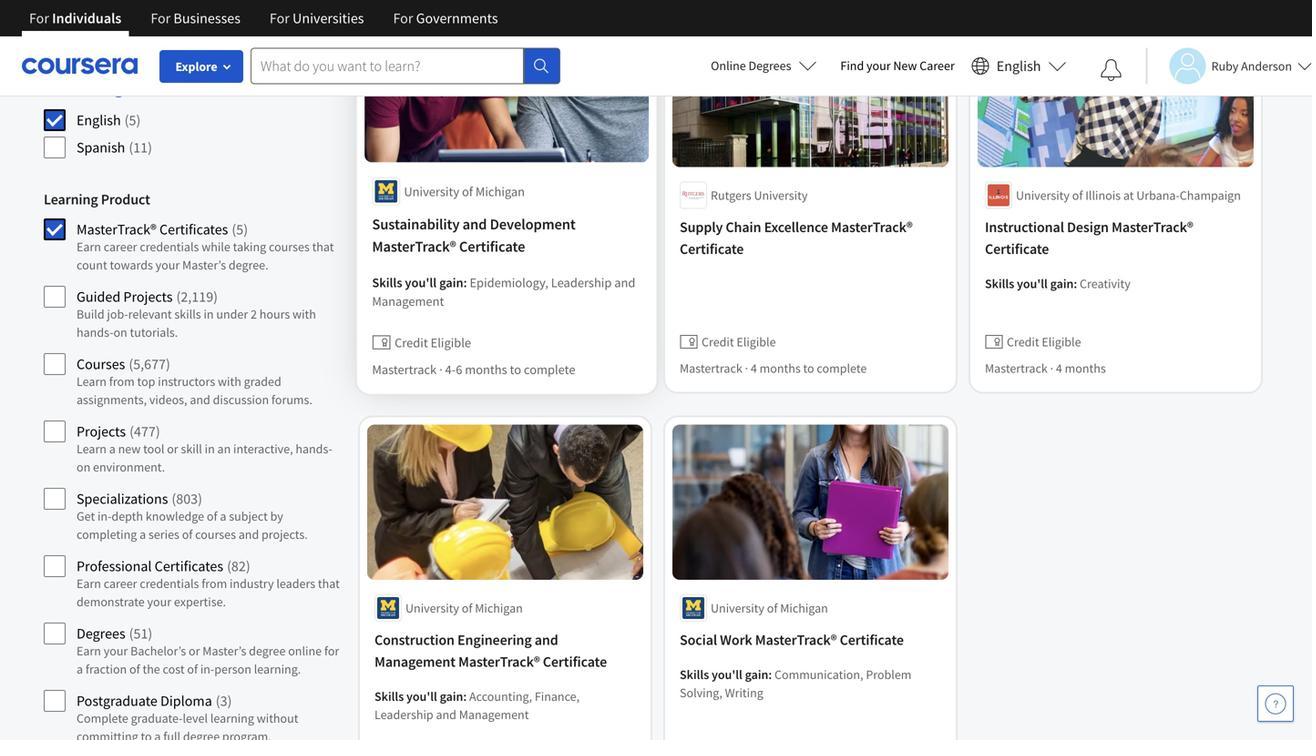 Task type: describe. For each thing, give the bounding box(es) containing it.
complete graduate-level learning without committing to a full degree program.
[[77, 711, 298, 741]]

gain left creativity
[[1050, 276, 1074, 292]]

english button
[[964, 36, 1074, 96]]

degrees ( 51 )
[[77, 625, 152, 643]]

for for universities
[[270, 9, 290, 27]]

get in-depth knowledge of a subject by completing a series of courses and projects.
[[77, 508, 308, 543]]

for governments
[[393, 9, 498, 27]]

( left tool
[[129, 423, 134, 441]]

career for mastertrack®
[[104, 239, 137, 255]]

that for mastertrack® certificates ( 5 )
[[312, 239, 334, 255]]

you'll for social work mastertrack® certificate
[[712, 667, 743, 683]]

: for construction engineering and management mastertrack® certificate
[[463, 689, 467, 705]]

engineering inside construction engineering and management mastertrack® certificate
[[457, 631, 532, 650]]

( down "subject" at the left of page
[[227, 557, 231, 576]]

courses inside "get in-depth knowledge of a subject by completing a series of courses and projects."
[[195, 526, 236, 543]]

certificate inside instructional design mastertrack® certificate
[[985, 240, 1049, 258]]

gain for social work mastertrack® certificate
[[745, 667, 769, 683]]

51
[[134, 625, 148, 643]]

learning
[[210, 711, 254, 727]]

program.
[[222, 729, 271, 741]]

ruby anderson
[[1212, 58, 1292, 74]]

find your new career
[[841, 57, 955, 74]]

find your new career link
[[831, 55, 964, 77]]

2 horizontal spatial to
[[803, 360, 814, 377]]

degrees inside popup button
[[749, 57, 791, 74]]

2,119
[[181, 288, 213, 306]]

of right 803
[[207, 508, 217, 525]]

postgraduate
[[77, 692, 157, 711]]

michigan for and
[[475, 600, 523, 617]]

in- inside "get in-depth knowledge of a subject by completing a series of courses and projects."
[[97, 508, 112, 525]]

( up series at the bottom of page
[[172, 490, 176, 508]]

management for construction engineering and management mastertrack® certificate
[[375, 653, 456, 672]]

english ( 5 )
[[77, 111, 141, 129]]

skills down the instructional
[[985, 276, 1014, 292]]

subject
[[229, 508, 268, 525]]

learn a new tool or skill in an interactive, hands- on environment.
[[77, 441, 332, 475]]

urbana-
[[1137, 187, 1180, 204]]

tutorials.
[[130, 324, 178, 341]]

certificates for professional certificates
[[155, 557, 223, 576]]

fraction
[[86, 661, 127, 678]]

on for projects
[[77, 459, 90, 475]]

governments
[[416, 9, 498, 27]]

mastertrack® up communication,
[[755, 631, 837, 650]]

1 horizontal spatial complete
[[817, 360, 867, 377]]

0 vertical spatial projects
[[123, 288, 173, 306]]

mastertrack® inside instructional design mastertrack® certificate
[[1112, 218, 1194, 236]]

creativity
[[1080, 276, 1131, 292]]

university for instructional design mastertrack® certificate
[[1016, 187, 1070, 204]]

1 credit eligible from the left
[[702, 334, 776, 350]]

design
[[1067, 218, 1109, 236]]

full
[[163, 729, 181, 741]]

bachelor's
[[130, 643, 186, 660]]

sustainability and development mastertrack® certificate link
[[372, 213, 642, 258]]

university for sustainability and development mastertrack® certificate
[[404, 183, 459, 200]]

eligible for instructional design mastertrack® certificate
[[1042, 334, 1081, 350]]

for for governments
[[393, 9, 413, 27]]

university for social work mastertrack® certificate
[[711, 600, 765, 617]]

explore button
[[159, 50, 243, 83]]

credit eligible for instructional design mastertrack® certificate
[[1007, 334, 1081, 350]]

supply chain excellence mastertrack® certificate link
[[680, 216, 941, 260]]

( up spanish ( 11 )
[[125, 111, 129, 129]]

finance,
[[535, 689, 580, 705]]

construction
[[375, 631, 455, 650]]

specializations ( 803 )
[[77, 490, 202, 508]]

accounting, finance, leadership and management
[[375, 689, 580, 723]]

knowledge
[[146, 508, 204, 525]]

with inside learn from top instructors with graded assignments, videos, and discussion forums.
[[218, 373, 241, 390]]

and inside construction engineering and management mastertrack® certificate
[[535, 631, 558, 650]]

professional
[[77, 557, 152, 576]]

you'll for sustainability and development mastertrack® certificate
[[405, 274, 437, 291]]

and inside the accounting, finance, leadership and management
[[436, 707, 456, 723]]

0 horizontal spatial complete
[[524, 361, 575, 378]]

physical science and engineering ( 1 )
[[77, 27, 299, 46]]

of down knowledge
[[182, 526, 193, 543]]

of up social work mastertrack® certificate
[[767, 600, 778, 617]]

months for mastertrack · 4 months to complete
[[760, 360, 801, 377]]

months for mastertrack · 4 months
[[1065, 360, 1106, 377]]

your right find
[[867, 57, 891, 74]]

get
[[77, 508, 95, 525]]

english for english ( 5 )
[[77, 111, 121, 129]]

supply
[[680, 218, 723, 236]]

: left creativity
[[1074, 276, 1077, 292]]

ruby anderson button
[[1146, 48, 1312, 84]]

learning
[[44, 190, 98, 208]]

mastertrack · 4 months to complete
[[680, 360, 867, 377]]

universities
[[293, 9, 364, 27]]

completing
[[77, 526, 137, 543]]

mastertrack® certificates ( 5 )
[[77, 220, 248, 239]]

complete
[[77, 711, 128, 727]]

certificate inside sustainability and development mastertrack® certificate
[[459, 238, 525, 256]]

degree inside earn your bachelor's or master's degree online for a fraction of the cost of in-person learning.
[[249, 643, 286, 660]]

: for social work mastertrack® certificate
[[769, 667, 772, 683]]

product
[[101, 190, 150, 208]]

illinois
[[1086, 187, 1121, 204]]

level
[[183, 711, 208, 727]]

earn for professional certificates ( 82 )
[[77, 576, 101, 592]]

1
[[287, 27, 294, 46]]

( left top on the bottom left of the page
[[129, 355, 133, 373]]

while
[[202, 239, 230, 255]]

1 eligible from the left
[[737, 334, 776, 350]]

skills
[[174, 306, 201, 322]]

hands- for projects ( 477 )
[[296, 441, 332, 457]]

individuals
[[52, 9, 121, 27]]

specializations
[[77, 490, 168, 508]]

by
[[270, 508, 283, 525]]

or inside "learn a new tool or skill in an interactive, hands- on environment."
[[167, 441, 178, 457]]

taking
[[233, 239, 266, 255]]

courses
[[77, 355, 125, 373]]

postgraduate diploma ( 3 )
[[77, 692, 232, 711]]

accounting,
[[469, 689, 532, 705]]

science
[[130, 27, 177, 46]]

gain for sustainability and development mastertrack® certificate
[[439, 274, 463, 291]]

a inside earn your bachelor's or master's degree online for a fraction of the cost of in-person learning.
[[77, 661, 83, 678]]

master's inside earn career credentials while taking courses that count towards your master's degree.
[[182, 257, 226, 273]]

in inside "learn a new tool or skill in an interactive, hands- on environment."
[[205, 441, 215, 457]]

series
[[149, 526, 179, 543]]

instructional
[[985, 218, 1064, 236]]

you'll down the instructional
[[1017, 276, 1048, 292]]

and inside "get in-depth knowledge of a subject by completing a series of courses and projects."
[[239, 526, 259, 543]]

a inside complete graduate-level learning without committing to a full degree program.
[[154, 729, 161, 741]]

social work mastertrack® certificate
[[680, 631, 904, 650]]

university of illinois at urbana-champaign
[[1016, 187, 1241, 204]]

2
[[251, 306, 257, 322]]

hours
[[259, 306, 290, 322]]

for for businesses
[[151, 9, 171, 27]]

towards
[[110, 257, 153, 273]]

mastertrack® inside supply chain excellence mastertrack® certificate
[[831, 218, 913, 236]]

new
[[893, 57, 917, 74]]

university of michigan for and
[[404, 183, 525, 200]]

build job-relevant skills in under 2 hours with hands-on tutorials.
[[77, 306, 316, 341]]

forums.
[[271, 392, 312, 408]]

3
[[220, 692, 227, 711]]

5 inside language group
[[129, 111, 136, 129]]

( right relevant
[[176, 288, 181, 306]]

learn for projects ( 477 )
[[77, 441, 107, 457]]

master's inside earn your bachelor's or master's degree online for a fraction of the cost of in-person learning.
[[203, 643, 246, 660]]

1 horizontal spatial ·
[[745, 360, 748, 377]]

mastertrack® inside construction engineering and management mastertrack® certificate
[[458, 653, 540, 672]]

that for professional certificates ( 82 )
[[318, 576, 340, 592]]

( right while on the left of page
[[232, 220, 236, 239]]

5,677
[[133, 355, 166, 373]]

a inside "learn a new tool or skill in an interactive, hands- on environment."
[[109, 441, 116, 457]]

certificate up problem
[[840, 631, 904, 650]]

credit for sustainability and development mastertrack® certificate
[[395, 334, 428, 351]]

spanish
[[77, 138, 125, 157]]

demonstrate
[[77, 594, 145, 610]]

work
[[720, 631, 752, 650]]

1 credit from the left
[[702, 334, 734, 350]]

learning.
[[254, 661, 301, 678]]

a left "subject" at the left of page
[[220, 508, 226, 525]]

career
[[920, 57, 955, 74]]

( right spanish
[[129, 138, 133, 157]]

: for sustainability and development mastertrack® certificate
[[463, 274, 467, 291]]

skills you'll gain : for sustainability
[[372, 274, 470, 291]]

earn for mastertrack® certificates ( 5 )
[[77, 239, 101, 255]]

businesses
[[174, 9, 241, 27]]

or inside earn your bachelor's or master's degree online for a fraction of the cost of in-person learning.
[[189, 643, 200, 660]]

from inside earn career credentials from industry leaders that demonstrate your expertise.
[[202, 576, 227, 592]]

michigan for mastertrack®
[[780, 600, 828, 617]]

graded
[[244, 373, 281, 390]]

social work mastertrack® certificate link
[[680, 630, 941, 651]]

and inside epidemiology, leadership and management
[[614, 274, 636, 291]]

a left series at the bottom of page
[[140, 526, 146, 543]]

cost
[[163, 661, 185, 678]]

credentials for professional
[[140, 576, 199, 592]]

4 for mastertrack · 4 months
[[1056, 360, 1062, 377]]

in inside build job-relevant skills in under 2 hours with hands-on tutorials.
[[204, 306, 214, 322]]

help center image
[[1265, 693, 1287, 715]]

an
[[217, 441, 231, 457]]

credit eligible for sustainability and development mastertrack® certificate
[[395, 334, 471, 351]]

industry
[[230, 576, 274, 592]]

skills you'll gain : for social
[[680, 667, 775, 683]]

development
[[490, 215, 576, 234]]



Task type: locate. For each thing, give the bounding box(es) containing it.
0 horizontal spatial or
[[167, 441, 178, 457]]

of left the
[[129, 661, 140, 678]]

1 vertical spatial certificates
[[155, 557, 223, 576]]

from inside learn from top instructors with graded assignments, videos, and discussion forums.
[[109, 373, 135, 390]]

2 career from the top
[[104, 576, 137, 592]]

2 earn from the top
[[77, 576, 101, 592]]

certificates
[[159, 220, 228, 239], [155, 557, 223, 576]]

1 learn from the top
[[77, 373, 107, 390]]

with inside build job-relevant skills in under 2 hours with hands-on tutorials.
[[293, 306, 316, 322]]

4 for from the left
[[393, 9, 413, 27]]

1 vertical spatial that
[[318, 576, 340, 592]]

engineering
[[206, 27, 279, 46], [457, 631, 532, 650]]

gain
[[439, 274, 463, 291], [1050, 276, 1074, 292], [745, 667, 769, 683], [440, 689, 463, 705]]

learn from top instructors with graded assignments, videos, and discussion forums.
[[77, 373, 312, 408]]

2 learn from the top
[[77, 441, 107, 457]]

1 horizontal spatial english
[[997, 57, 1041, 75]]

0 vertical spatial learn
[[77, 373, 107, 390]]

·
[[745, 360, 748, 377], [1050, 360, 1054, 377], [439, 361, 443, 378]]

under
[[216, 306, 248, 322]]

learn
[[77, 373, 107, 390], [77, 441, 107, 457]]

1 vertical spatial management
[[375, 653, 456, 672]]

that inside earn career credentials from industry leaders that demonstrate your expertise.
[[318, 576, 340, 592]]

career for professional
[[104, 576, 137, 592]]

for left businesses
[[151, 9, 171, 27]]

in- up completing
[[97, 508, 112, 525]]

1 horizontal spatial hands-
[[296, 441, 332, 457]]

mastertrack® right excellence
[[831, 218, 913, 236]]

you'll
[[405, 274, 437, 291], [1017, 276, 1048, 292], [712, 667, 743, 683], [406, 689, 437, 705]]

your inside earn career credentials while taking courses that count towards your master's degree.
[[156, 257, 180, 273]]

management inside epidemiology, leadership and management
[[372, 293, 444, 310]]

hands- for guided projects ( 2,119 )
[[77, 324, 113, 341]]

0 horizontal spatial ·
[[439, 361, 443, 378]]

rutgers
[[711, 187, 751, 204]]

1 vertical spatial on
[[77, 459, 90, 475]]

michigan up sustainability and development mastertrack® certificate link
[[476, 183, 525, 200]]

master's up the person
[[203, 643, 246, 660]]

0 horizontal spatial courses
[[195, 526, 236, 543]]

with right hours
[[293, 306, 316, 322]]

mastertrack® down product
[[77, 220, 157, 239]]

communication,
[[775, 667, 863, 683]]

2 vertical spatial management
[[459, 707, 529, 723]]

from up expertise.
[[202, 576, 227, 592]]

0 horizontal spatial on
[[77, 459, 90, 475]]

0 vertical spatial in
[[204, 306, 214, 322]]

1 earn from the top
[[77, 239, 101, 255]]

learning product group
[[44, 188, 342, 741]]

on inside build job-relevant skills in under 2 hours with hands-on tutorials.
[[113, 324, 127, 341]]

gain for construction engineering and management mastertrack® certificate
[[440, 689, 463, 705]]

a left the fraction
[[77, 661, 83, 678]]

graduate-
[[131, 711, 183, 727]]

0 horizontal spatial 5
[[129, 111, 136, 129]]

3 credit from the left
[[395, 334, 428, 351]]

1 horizontal spatial credit eligible
[[702, 334, 776, 350]]

1 horizontal spatial 5
[[236, 220, 243, 239]]

degrees down 'demonstrate'
[[77, 625, 125, 643]]

0 horizontal spatial with
[[218, 373, 241, 390]]

0 horizontal spatial engineering
[[206, 27, 279, 46]]

engineering up accounting,
[[457, 631, 532, 650]]

1 horizontal spatial degrees
[[749, 57, 791, 74]]

management for epidemiology, leadership and management
[[372, 293, 444, 310]]

management down accounting,
[[459, 707, 529, 723]]

0 horizontal spatial eligible
[[431, 334, 471, 351]]

and inside sustainability and development mastertrack® certificate
[[463, 215, 487, 234]]

problem
[[866, 667, 912, 683]]

university of michigan up construction engineering and management mastertrack® certificate on the bottom left of page
[[406, 600, 523, 617]]

1 vertical spatial with
[[218, 373, 241, 390]]

supply chain excellence mastertrack® certificate
[[680, 218, 913, 258]]

university up the instructional
[[1016, 187, 1070, 204]]

1 vertical spatial english
[[77, 111, 121, 129]]

2 horizontal spatial mastertrack
[[985, 360, 1048, 377]]

hands- down build
[[77, 324, 113, 341]]

epidemiology, leadership and management
[[372, 274, 636, 310]]

skills for sustainability and development mastertrack® certificate
[[372, 274, 402, 291]]

of up construction engineering and management mastertrack® certificate on the bottom left of page
[[462, 600, 472, 617]]

5 right while on the left of page
[[236, 220, 243, 239]]

language
[[44, 79, 104, 98]]

language group
[[44, 77, 342, 159]]

with up discussion
[[218, 373, 241, 390]]

learn up 'assignments,'
[[77, 373, 107, 390]]

0 vertical spatial 5
[[129, 111, 136, 129]]

· for sustainability and development mastertrack® certificate
[[439, 361, 443, 378]]

in- inside earn your bachelor's or master's degree online for a fraction of the cost of in-person learning.
[[200, 661, 214, 678]]

certificate inside supply chain excellence mastertrack® certificate
[[680, 240, 744, 258]]

1 vertical spatial career
[[104, 576, 137, 592]]

skills you'll gain : up writing
[[680, 667, 775, 683]]

guided
[[77, 288, 120, 306]]

2 eligible from the left
[[1042, 334, 1081, 350]]

courses down "subject" at the left of page
[[195, 526, 236, 543]]

person
[[214, 661, 251, 678]]

degrees inside learning product group
[[77, 625, 125, 643]]

leaders
[[276, 576, 315, 592]]

eligible up mastertrack · 4 months
[[1042, 334, 1081, 350]]

or right tool
[[167, 441, 178, 457]]

gain left accounting,
[[440, 689, 463, 705]]

career up 'demonstrate'
[[104, 576, 137, 592]]

0 vertical spatial with
[[293, 306, 316, 322]]

0 vertical spatial degrees
[[749, 57, 791, 74]]

1 career from the top
[[104, 239, 137, 255]]

career inside earn career credentials while taking courses that count towards your master's degree.
[[104, 239, 137, 255]]

credentials
[[140, 239, 199, 255], [140, 576, 199, 592]]

and
[[179, 27, 203, 46], [463, 215, 487, 234], [614, 274, 636, 291], [190, 392, 210, 408], [239, 526, 259, 543], [535, 631, 558, 650], [436, 707, 456, 723]]

0 horizontal spatial credit
[[395, 334, 428, 351]]

earn inside earn career credentials while taking courses that count towards your master's degree.
[[77, 239, 101, 255]]

communication, problem solving, writing
[[680, 667, 912, 702]]

1 vertical spatial 5
[[236, 220, 243, 239]]

complete
[[817, 360, 867, 377], [524, 361, 575, 378]]

2 credit eligible from the left
[[1007, 334, 1081, 350]]

earn career credentials from industry leaders that demonstrate your expertise.
[[77, 576, 340, 610]]

show notifications image
[[1100, 59, 1122, 81]]

relevant
[[128, 306, 172, 322]]

3 credit eligible from the left
[[395, 334, 471, 351]]

degree down level
[[183, 729, 220, 741]]

hands-
[[77, 324, 113, 341], [296, 441, 332, 457]]

your down 'professional certificates ( 82 )'
[[147, 594, 171, 610]]

credentials for mastertrack®
[[140, 239, 199, 255]]

certificates left taking
[[159, 220, 228, 239]]

1 horizontal spatial courses
[[269, 239, 310, 255]]

2 credentials from the top
[[140, 576, 199, 592]]

depth
[[112, 508, 143, 525]]

0 vertical spatial hands-
[[77, 324, 113, 341]]

leadership
[[551, 274, 612, 291], [375, 707, 433, 723]]

0 vertical spatial leadership
[[551, 274, 612, 291]]

82
[[231, 557, 246, 576]]

skills you'll gain : for construction
[[375, 689, 469, 705]]

for universities
[[270, 9, 364, 27]]

and inside learn from top instructors with graded assignments, videos, and discussion forums.
[[190, 392, 210, 408]]

1 vertical spatial leadership
[[375, 707, 433, 723]]

1 credentials from the top
[[140, 239, 199, 255]]

0 horizontal spatial mastertrack
[[372, 361, 437, 378]]

0 horizontal spatial to
[[141, 729, 152, 741]]

4-
[[445, 361, 456, 378]]

environment.
[[93, 459, 165, 475]]

2 credit from the left
[[1007, 334, 1039, 350]]

career inside earn career credentials from industry leaders that demonstrate your expertise.
[[104, 576, 137, 592]]

skills you'll gain : creativity
[[985, 276, 1131, 292]]

credit up mastertrack · 4-6 months to complete
[[395, 334, 428, 351]]

leadership right epidemiology, at the left top of the page
[[551, 274, 612, 291]]

new
[[118, 441, 141, 457]]

champaign
[[1180, 187, 1241, 204]]

1 horizontal spatial credit
[[702, 334, 734, 350]]

leadership inside the accounting, finance, leadership and management
[[375, 707, 433, 723]]

( right level
[[216, 692, 220, 711]]

mastertrack® inside sustainability and development mastertrack® certificate
[[372, 238, 456, 256]]

1 vertical spatial earn
[[77, 576, 101, 592]]

2 vertical spatial earn
[[77, 643, 101, 660]]

1 horizontal spatial degree
[[249, 643, 286, 660]]

( left universities
[[282, 27, 287, 46]]

1 horizontal spatial engineering
[[457, 631, 532, 650]]

for for individuals
[[29, 9, 49, 27]]

your inside earn your bachelor's or master's degree online for a fraction of the cost of in-person learning.
[[104, 643, 128, 660]]

0 vertical spatial on
[[113, 324, 127, 341]]

1 vertical spatial projects
[[77, 423, 126, 441]]

mastertrack® down sustainability
[[372, 238, 456, 256]]

What do you want to learn? text field
[[251, 48, 524, 84]]

english up spanish
[[77, 111, 121, 129]]

hands- inside "learn a new tool or skill in an interactive, hands- on environment."
[[296, 441, 332, 457]]

5
[[129, 111, 136, 129], [236, 220, 243, 239]]

you'll down sustainability
[[405, 274, 437, 291]]

earn inside earn career credentials from industry leaders that demonstrate your expertise.
[[77, 576, 101, 592]]

that
[[312, 239, 334, 255], [318, 576, 340, 592]]

your inside earn career credentials from industry leaders that demonstrate your expertise.
[[147, 594, 171, 610]]

management inside construction engineering and management mastertrack® certificate
[[375, 653, 456, 672]]

4 for mastertrack · 4 months to complete
[[751, 360, 757, 377]]

mastertrack® up accounting,
[[458, 653, 540, 672]]

courses ( 5,677 )
[[77, 355, 170, 373]]

0 horizontal spatial english
[[77, 111, 121, 129]]

online degrees button
[[696, 46, 831, 86]]

university up construction
[[406, 600, 459, 617]]

1 4 from the left
[[751, 360, 757, 377]]

chain
[[726, 218, 761, 236]]

1 horizontal spatial from
[[202, 576, 227, 592]]

hands- right interactive,
[[296, 441, 332, 457]]

english inside language group
[[77, 111, 121, 129]]

university of michigan for engineering
[[406, 600, 523, 617]]

a left new on the left of the page
[[109, 441, 116, 457]]

your up the fraction
[[104, 643, 128, 660]]

online
[[711, 57, 746, 74]]

hands- inside build job-relevant skills in under 2 hours with hands-on tutorials.
[[77, 324, 113, 341]]

2 horizontal spatial ·
[[1050, 360, 1054, 377]]

of left illinois
[[1072, 187, 1083, 204]]

0 horizontal spatial months
[[465, 361, 507, 378]]

eligible for sustainability and development mastertrack® certificate
[[431, 334, 471, 351]]

1 horizontal spatial to
[[510, 361, 521, 378]]

earn career credentials while taking courses that count towards your master's degree.
[[77, 239, 334, 273]]

credit eligible
[[702, 334, 776, 350], [1007, 334, 1081, 350], [395, 334, 471, 351]]

gain up writing
[[745, 667, 769, 683]]

diploma
[[160, 692, 212, 711]]

banner navigation
[[15, 0, 513, 36]]

2 horizontal spatial months
[[1065, 360, 1106, 377]]

of right cost
[[187, 661, 198, 678]]

english for english
[[997, 57, 1041, 75]]

management inside the accounting, finance, leadership and management
[[459, 707, 529, 723]]

of up sustainability and development mastertrack® certificate
[[462, 183, 473, 200]]

1 for from the left
[[29, 9, 49, 27]]

english inside button
[[997, 57, 1041, 75]]

to inside complete graduate-level learning without committing to a full degree program.
[[141, 729, 152, 741]]

gain down sustainability and development mastertrack® certificate
[[439, 274, 463, 291]]

1 horizontal spatial eligible
[[737, 334, 776, 350]]

0 vertical spatial management
[[372, 293, 444, 310]]

2 for from the left
[[151, 9, 171, 27]]

projects down 'assignments,'
[[77, 423, 126, 441]]

0 vertical spatial skills you'll gain :
[[372, 274, 470, 291]]

for
[[324, 643, 339, 660]]

discussion
[[213, 392, 269, 408]]

mastertrack® down urbana-
[[1112, 218, 1194, 236]]

0 vertical spatial english
[[997, 57, 1041, 75]]

1 vertical spatial in-
[[200, 661, 214, 678]]

0 horizontal spatial credit eligible
[[395, 334, 471, 351]]

1 vertical spatial in
[[205, 441, 215, 457]]

on left environment.
[[77, 459, 90, 475]]

count
[[77, 257, 107, 273]]

sustainability and development mastertrack® certificate
[[372, 215, 576, 256]]

skills you'll gain : down sustainability
[[372, 274, 470, 291]]

0 horizontal spatial 4
[[751, 360, 757, 377]]

eligible up the 4-
[[431, 334, 471, 351]]

degree inside complete graduate-level learning without committing to a full degree program.
[[183, 729, 220, 741]]

credit up mastertrack · 4 months
[[1007, 334, 1039, 350]]

3 earn from the top
[[77, 643, 101, 660]]

from up 'assignments,'
[[109, 373, 135, 390]]

0 horizontal spatial hands-
[[77, 324, 113, 341]]

: down social work mastertrack® certificate
[[769, 667, 772, 683]]

2 horizontal spatial eligible
[[1042, 334, 1081, 350]]

courses
[[269, 239, 310, 255], [195, 526, 236, 543]]

1 horizontal spatial in-
[[200, 661, 214, 678]]

mastertrack for instructional design mastertrack® certificate
[[985, 360, 1048, 377]]

1 vertical spatial hands-
[[296, 441, 332, 457]]

credentials inside earn career credentials while taking courses that count towards your master's degree.
[[140, 239, 199, 255]]

0 vertical spatial master's
[[182, 257, 226, 273]]

3 eligible from the left
[[431, 334, 471, 351]]

1 horizontal spatial or
[[189, 643, 200, 660]]

degree
[[249, 643, 286, 660], [183, 729, 220, 741]]

university up sustainability
[[404, 183, 459, 200]]

1 vertical spatial learn
[[77, 441, 107, 457]]

2 horizontal spatial credit eligible
[[1007, 334, 1081, 350]]

certificates for mastertrack® certificates
[[159, 220, 228, 239]]

0 vertical spatial that
[[312, 239, 334, 255]]

0 vertical spatial or
[[167, 441, 178, 457]]

michigan up social work mastertrack® certificate link
[[780, 600, 828, 617]]

3 for from the left
[[270, 9, 290, 27]]

for left universities
[[270, 9, 290, 27]]

physical
[[77, 27, 127, 46]]

1 vertical spatial courses
[[195, 526, 236, 543]]

or right bachelor's
[[189, 643, 200, 660]]

0 vertical spatial earn
[[77, 239, 101, 255]]

skills for social work mastertrack® certificate
[[680, 667, 709, 683]]

2 4 from the left
[[1056, 360, 1062, 377]]

1 vertical spatial skills you'll gain :
[[680, 667, 775, 683]]

mastertrack® inside learning product group
[[77, 220, 157, 239]]

0 vertical spatial credentials
[[140, 239, 199, 255]]

0 vertical spatial certificates
[[159, 220, 228, 239]]

university up work
[[711, 600, 765, 617]]

months
[[760, 360, 801, 377], [1065, 360, 1106, 377], [465, 361, 507, 378]]

learn inside "learn a new tool or skill in an interactive, hands- on environment."
[[77, 441, 107, 457]]

for up the what do you want to learn? text field
[[393, 9, 413, 27]]

1 vertical spatial credentials
[[140, 576, 199, 592]]

coursera image
[[22, 51, 138, 80]]

1 vertical spatial degrees
[[77, 625, 125, 643]]

leadership down construction
[[375, 707, 433, 723]]

earn for degrees ( 51 )
[[77, 643, 101, 660]]

1 horizontal spatial months
[[760, 360, 801, 377]]

eligible up mastertrack · 4 months to complete
[[737, 334, 776, 350]]

2 vertical spatial skills you'll gain :
[[375, 689, 469, 705]]

with
[[293, 306, 316, 322], [218, 373, 241, 390]]

certificate up epidemiology, at the left top of the page
[[459, 238, 525, 256]]

1 vertical spatial engineering
[[457, 631, 532, 650]]

university for construction engineering and management mastertrack® certificate
[[406, 600, 459, 617]]

0 vertical spatial courses
[[269, 239, 310, 255]]

: left accounting,
[[463, 689, 467, 705]]

courses inside earn career credentials while taking courses that count towards your master's degree.
[[269, 239, 310, 255]]

0 horizontal spatial degree
[[183, 729, 220, 741]]

sustainability
[[372, 215, 460, 234]]

eligible
[[737, 334, 776, 350], [1042, 334, 1081, 350], [431, 334, 471, 351]]

leadership inside epidemiology, leadership and management
[[551, 274, 612, 291]]

0 vertical spatial degree
[[249, 643, 286, 660]]

certificate down the instructional
[[985, 240, 1049, 258]]

university up excellence
[[754, 187, 808, 204]]

skills you'll gain :
[[372, 274, 470, 291], [680, 667, 775, 683], [375, 689, 469, 705]]

0 horizontal spatial leadership
[[375, 707, 433, 723]]

None search field
[[251, 48, 560, 84]]

from
[[109, 373, 135, 390], [202, 576, 227, 592]]

5 up 11
[[129, 111, 136, 129]]

0 horizontal spatial from
[[109, 373, 135, 390]]

· for instructional design mastertrack® certificate
[[1050, 360, 1054, 377]]

mastertrack for sustainability and development mastertrack® certificate
[[372, 361, 437, 378]]

guided projects ( 2,119 )
[[77, 288, 218, 306]]

(
[[282, 27, 287, 46], [125, 111, 129, 129], [129, 138, 133, 157], [232, 220, 236, 239], [176, 288, 181, 306], [129, 355, 133, 373], [129, 423, 134, 441], [172, 490, 176, 508], [227, 557, 231, 576], [129, 625, 134, 643], [216, 692, 220, 711]]

1 horizontal spatial leadership
[[551, 274, 612, 291]]

skills for construction engineering and management mastertrack® certificate
[[375, 689, 404, 705]]

earn up the fraction
[[77, 643, 101, 660]]

11
[[133, 138, 148, 157]]

credit
[[702, 334, 734, 350], [1007, 334, 1039, 350], [395, 334, 428, 351]]

certificate down the supply
[[680, 240, 744, 258]]

earn your bachelor's or master's degree online for a fraction of the cost of in-person learning.
[[77, 643, 339, 678]]

that inside earn career credentials while taking courses that count towards your master's degree.
[[312, 239, 334, 255]]

2 horizontal spatial credit
[[1007, 334, 1039, 350]]

degrees right "online"
[[749, 57, 791, 74]]

in left an
[[205, 441, 215, 457]]

writing
[[725, 685, 763, 702]]

( down 'demonstrate'
[[129, 625, 134, 643]]

5 inside learning product group
[[236, 220, 243, 239]]

0 horizontal spatial in-
[[97, 508, 112, 525]]

earn inside earn your bachelor's or master's degree online for a fraction of the cost of in-person learning.
[[77, 643, 101, 660]]

0 horizontal spatial degrees
[[77, 625, 125, 643]]

your down mastertrack® certificates ( 5 )
[[156, 257, 180, 273]]

michigan for development
[[476, 183, 525, 200]]

certificate inside construction engineering and management mastertrack® certificate
[[543, 653, 607, 672]]

1 vertical spatial from
[[202, 576, 227, 592]]

university of michigan up sustainability and development mastertrack® certificate
[[404, 183, 525, 200]]

on for guided
[[113, 324, 127, 341]]

construction engineering and management mastertrack® certificate
[[375, 631, 607, 672]]

top
[[137, 373, 155, 390]]

construction engineering and management mastertrack® certificate link
[[375, 630, 636, 673]]

the
[[143, 661, 160, 678]]

projects
[[123, 288, 173, 306], [77, 423, 126, 441]]

management down sustainability
[[372, 293, 444, 310]]

1 horizontal spatial with
[[293, 306, 316, 322]]

credit eligible up mastertrack · 4 months to complete
[[702, 334, 776, 350]]

without
[[257, 711, 298, 727]]

excellence
[[764, 218, 828, 236]]

ruby
[[1212, 58, 1239, 74]]

credit for instructional design mastertrack® certificate
[[1007, 334, 1039, 350]]

earn up the count
[[77, 239, 101, 255]]

university of michigan for work
[[711, 600, 828, 617]]

degree up learning.
[[249, 643, 286, 660]]

that right leaders
[[318, 576, 340, 592]]

on inside "learn a new tool or skill in an interactive, hands- on environment."
[[77, 459, 90, 475]]

earn
[[77, 239, 101, 255], [77, 576, 101, 592], [77, 643, 101, 660]]

learn left new on the left of the page
[[77, 441, 107, 457]]

learn inside learn from top instructors with graded assignments, videos, and discussion forums.
[[77, 373, 107, 390]]

that right taking
[[312, 239, 334, 255]]

master's
[[182, 257, 226, 273], [203, 643, 246, 660]]

0 vertical spatial from
[[109, 373, 135, 390]]

1 vertical spatial master's
[[203, 643, 246, 660]]

6
[[456, 361, 462, 378]]

mastertrack · 4 months
[[985, 360, 1106, 377]]

certificates up expertise.
[[155, 557, 223, 576]]

credentials inside earn career credentials from industry leaders that demonstrate your expertise.
[[140, 576, 199, 592]]

you'll up writing
[[712, 667, 743, 683]]

you'll for construction engineering and management mastertrack® certificate
[[406, 689, 437, 705]]

social
[[680, 631, 717, 650]]

job-
[[107, 306, 128, 322]]

0 vertical spatial in-
[[97, 508, 112, 525]]

0 vertical spatial career
[[104, 239, 137, 255]]

michigan
[[476, 183, 525, 200], [475, 600, 523, 617], [780, 600, 828, 617]]

find
[[841, 57, 864, 74]]

0 vertical spatial engineering
[[206, 27, 279, 46]]

1 horizontal spatial on
[[113, 324, 127, 341]]

expertise.
[[174, 594, 226, 610]]

803
[[176, 490, 198, 508]]

1 vertical spatial or
[[189, 643, 200, 660]]

1 horizontal spatial mastertrack
[[680, 360, 743, 377]]

for left individuals
[[29, 9, 49, 27]]

learn for courses ( 5,677 )
[[77, 373, 107, 390]]

skills down sustainability
[[372, 274, 402, 291]]

projects down towards
[[123, 288, 173, 306]]



Task type: vqa. For each thing, say whether or not it's contained in the screenshot.


